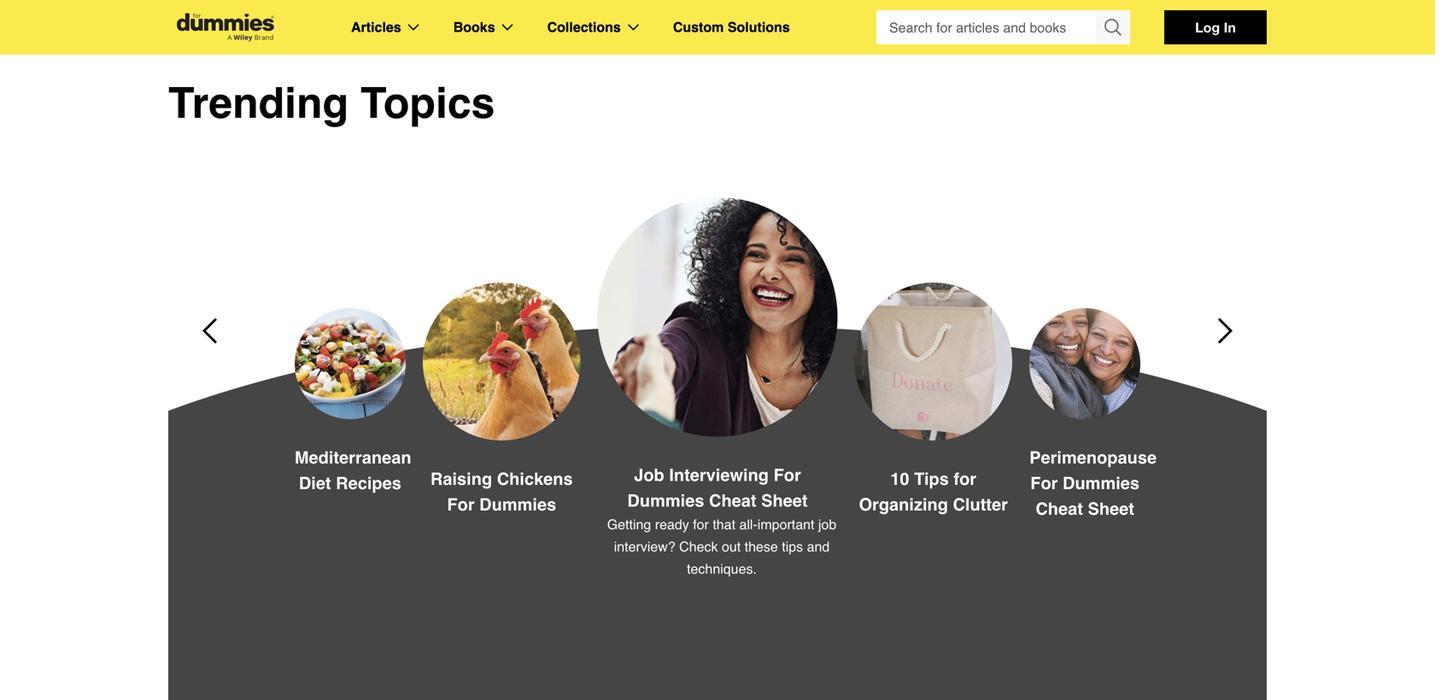 Task type: describe. For each thing, give the bounding box(es) containing it.
getting
[[607, 517, 652, 533]]

recipes
[[336, 474, 402, 494]]

dummies inside perimenopause for dummies cheat sheet
[[1063, 474, 1140, 494]]

job interviewing for dummies cheat sheet getting ready for that all-important job interview? check out these tips and techniques.
[[607, 466, 837, 577]]

raising chickens for dummies
[[431, 470, 573, 515]]

trending topics
[[168, 79, 495, 128]]

perimenopause
[[1030, 448, 1157, 468]]

techniques.
[[687, 562, 757, 577]]

solutions
[[728, 19, 790, 35]]

custom solutions
[[673, 19, 790, 35]]

cheat inside perimenopause for dummies cheat sheet
[[1036, 500, 1084, 519]]

topics
[[361, 79, 495, 128]]

organizing
[[859, 495, 949, 515]]

for for chickens
[[447, 495, 475, 515]]

for for interviewing
[[774, 466, 802, 486]]

10
[[891, 470, 910, 489]]

interview?
[[614, 539, 676, 555]]

raising
[[431, 470, 492, 489]]

diet
[[299, 474, 331, 494]]

dummies for raising chickens for dummies
[[480, 495, 557, 515]]

cookie consent banner dialog
[[0, 639, 1436, 701]]

that
[[713, 517, 736, 533]]

collections
[[548, 19, 621, 35]]

10 tips for organizing clutter
[[859, 470, 1009, 515]]

in
[[1225, 19, 1237, 35]]

articles
[[351, 19, 401, 35]]

perimenopause for dummies cheat sheet
[[1030, 448, 1157, 519]]

mediterranean
[[295, 448, 412, 468]]

sheet inside perimenopause for dummies cheat sheet
[[1089, 500, 1135, 519]]

and
[[807, 539, 830, 555]]

job
[[634, 466, 665, 486]]

for inside 10 tips for organizing clutter
[[954, 470, 977, 489]]

these
[[745, 539, 779, 555]]

10 tips for organizing clutter link
[[846, 283, 1022, 518]]



Task type: locate. For each thing, give the bounding box(es) containing it.
open article categories image
[[408, 24, 419, 31]]

custom
[[673, 19, 724, 35]]

1 horizontal spatial cheat
[[1036, 500, 1084, 519]]

cheat inside the 'job interviewing for dummies cheat sheet getting ready for that all-important job interview? check out these tips and techniques.'
[[709, 491, 757, 511]]

tips
[[915, 470, 950, 489]]

0 horizontal spatial sheet
[[762, 491, 808, 511]]

for
[[954, 470, 977, 489], [693, 517, 709, 533]]

job
[[819, 517, 837, 533]]

Search for articles and books text field
[[877, 10, 1098, 44]]

for inside the 'job interviewing for dummies cheat sheet getting ready for that all-important job interview? check out these tips and techniques.'
[[774, 466, 802, 486]]

1 vertical spatial for
[[693, 517, 709, 533]]

for inside perimenopause for dummies cheat sheet
[[1031, 474, 1059, 494]]

group
[[877, 10, 1131, 44]]

2 horizontal spatial dummies
[[1063, 474, 1140, 494]]

open collections list image
[[628, 24, 639, 31]]

log in
[[1196, 19, 1237, 35]]

for down raising
[[447, 495, 475, 515]]

perimenopause for dummies cheat sheet link
[[1022, 309, 1157, 522]]

2 horizontal spatial for
[[1031, 474, 1059, 494]]

logo image
[[168, 13, 283, 41]]

1 horizontal spatial for
[[774, 466, 802, 486]]

raising chickens for dummies link
[[414, 283, 590, 518]]

log
[[1196, 19, 1221, 35]]

books
[[454, 19, 495, 35]]

all-
[[740, 517, 758, 533]]

dummies for job interviewing for dummies cheat sheet getting ready for that all-important job interview? check out these tips and techniques.
[[628, 491, 705, 511]]

cheat down perimenopause
[[1036, 500, 1084, 519]]

mediterranean diet recipes
[[295, 448, 412, 494]]

dummies inside the 'job interviewing for dummies cheat sheet getting ready for that all-important job interview? check out these tips and techniques.'
[[628, 491, 705, 511]]

for up check
[[693, 517, 709, 533]]

custom solutions link
[[673, 16, 790, 38]]

out
[[722, 539, 741, 555]]

ready
[[655, 517, 690, 533]]

mediterranean diet recipes link
[[286, 309, 414, 497]]

0 horizontal spatial dummies
[[480, 495, 557, 515]]

clutter
[[953, 495, 1009, 515]]

check
[[680, 539, 718, 555]]

tips
[[782, 539, 804, 555]]

dummies down chickens
[[480, 495, 557, 515]]

for up the clutter
[[954, 470, 977, 489]]

for inside raising chickens for dummies
[[447, 495, 475, 515]]

dummies up ready
[[628, 491, 705, 511]]

1 horizontal spatial dummies
[[628, 491, 705, 511]]

1 horizontal spatial for
[[954, 470, 977, 489]]

sheet inside the 'job interviewing for dummies cheat sheet getting ready for that all-important job interview? check out these tips and techniques.'
[[762, 491, 808, 511]]

cheat up that
[[709, 491, 757, 511]]

dummies down perimenopause
[[1063, 474, 1140, 494]]

0 vertical spatial for
[[954, 470, 977, 489]]

log in link
[[1165, 10, 1268, 44]]

0 horizontal spatial for
[[447, 495, 475, 515]]

important
[[758, 517, 815, 533]]

dummies inside raising chickens for dummies
[[480, 495, 557, 515]]

trending
[[168, 79, 349, 128]]

1 horizontal spatial sheet
[[1089, 500, 1135, 519]]

sheet
[[762, 491, 808, 511], [1089, 500, 1135, 519]]

sheet up important
[[762, 491, 808, 511]]

for inside the 'job interviewing for dummies cheat sheet getting ready for that all-important job interview? check out these tips and techniques.'
[[693, 517, 709, 533]]

interviewing
[[670, 466, 769, 486]]

sheet down perimenopause
[[1089, 500, 1135, 519]]

for
[[774, 466, 802, 486], [1031, 474, 1059, 494], [447, 495, 475, 515]]

dummies
[[1063, 474, 1140, 494], [628, 491, 705, 511], [480, 495, 557, 515]]

0 horizontal spatial for
[[693, 517, 709, 533]]

0 horizontal spatial cheat
[[709, 491, 757, 511]]

cheat
[[709, 491, 757, 511], [1036, 500, 1084, 519]]

open book categories image
[[502, 24, 513, 31]]

for up important
[[774, 466, 802, 486]]

for down perimenopause
[[1031, 474, 1059, 494]]

chickens
[[497, 470, 573, 489]]



Task type: vqa. For each thing, say whether or not it's contained in the screenshot.
Mediterranean
yes



